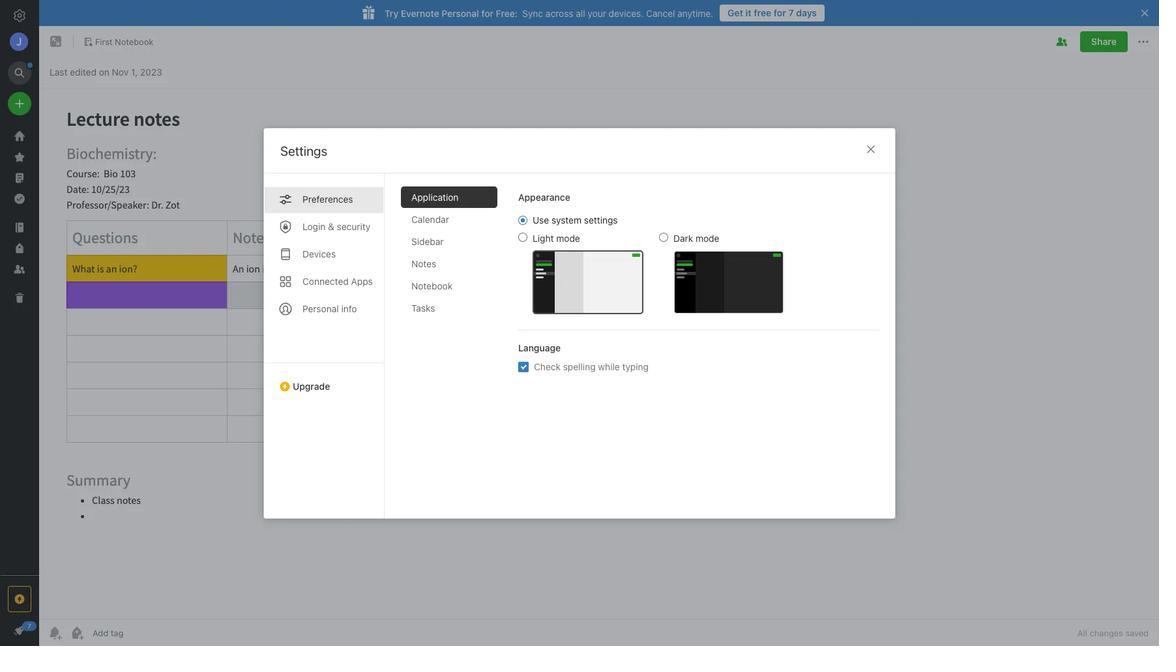 Task type: describe. For each thing, give the bounding box(es) containing it.
nov
[[112, 66, 129, 77]]

free:
[[496, 7, 518, 19]]

application
[[411, 191, 459, 202]]

last edited on nov 1, 2023
[[50, 66, 162, 77]]

personal info
[[303, 303, 357, 314]]

sidebar
[[411, 236, 444, 247]]

dark mode
[[674, 232, 720, 244]]

home image
[[12, 128, 27, 144]]

language
[[518, 342, 561, 353]]

try
[[385, 7, 399, 19]]

Note Editor text field
[[39, 89, 1159, 620]]

while
[[598, 361, 620, 372]]

tab list for application
[[264, 173, 385, 518]]

tab list for appearance
[[401, 186, 508, 518]]

add tag image
[[69, 625, 85, 641]]

sync
[[522, 7, 543, 19]]

notes
[[411, 258, 436, 269]]

for for 7
[[774, 7, 786, 18]]

Light mode radio
[[518, 232, 528, 242]]

login
[[303, 221, 326, 232]]

appearance
[[518, 191, 570, 202]]

anytime.
[[678, 7, 714, 19]]

devices
[[303, 248, 336, 259]]

all
[[576, 7, 585, 19]]

evernote
[[401, 7, 439, 19]]

apps
[[351, 276, 373, 287]]

last
[[50, 66, 67, 77]]

share button
[[1080, 31, 1128, 52]]

Check spelling while typing checkbox
[[518, 361, 529, 372]]

light
[[533, 232, 554, 244]]

use
[[533, 214, 549, 225]]

for for free:
[[482, 7, 494, 19]]

connected apps
[[303, 276, 373, 287]]

first notebook button
[[79, 33, 158, 51]]

notebook inside button
[[115, 36, 153, 47]]

light mode
[[533, 232, 580, 244]]

sidebar tab
[[401, 231, 498, 252]]

on
[[99, 66, 109, 77]]

settings image
[[12, 8, 27, 23]]

tasks
[[411, 302, 435, 313]]

calendar tab
[[401, 208, 498, 230]]

system
[[552, 214, 582, 225]]

login & security
[[303, 221, 371, 232]]



Task type: locate. For each thing, give the bounding box(es) containing it.
1 horizontal spatial personal
[[442, 7, 479, 19]]

0 vertical spatial notebook
[[115, 36, 153, 47]]

across
[[546, 7, 574, 19]]

edited
[[70, 66, 96, 77]]

2 for from the left
[[482, 7, 494, 19]]

preferences
[[303, 193, 353, 204]]

notebook
[[115, 36, 153, 47], [411, 280, 453, 291]]

&
[[328, 221, 334, 232]]

changes
[[1090, 628, 1124, 638]]

all changes saved
[[1078, 628, 1149, 638]]

info
[[341, 303, 357, 314]]

7
[[789, 7, 794, 18]]

1 horizontal spatial mode
[[696, 232, 720, 244]]

mode for light mode
[[556, 232, 580, 244]]

tab list containing preferences
[[264, 173, 385, 518]]

get
[[728, 7, 743, 18]]

personal right evernote
[[442, 7, 479, 19]]

for inside button
[[774, 7, 786, 18]]

tree
[[0, 126, 39, 575]]

note window element
[[39, 26, 1159, 646]]

0 horizontal spatial for
[[482, 7, 494, 19]]

upgrade
[[293, 381, 330, 392]]

connected
[[303, 276, 349, 287]]

first notebook
[[95, 36, 153, 47]]

1 vertical spatial personal
[[303, 303, 339, 314]]

notebook up 1,
[[115, 36, 153, 47]]

0 vertical spatial personal
[[442, 7, 479, 19]]

dark
[[674, 232, 693, 244]]

your
[[588, 7, 606, 19]]

days
[[796, 7, 817, 18]]

settings
[[280, 143, 328, 158]]

security
[[337, 221, 371, 232]]

typing
[[622, 361, 649, 372]]

0 horizontal spatial tab list
[[264, 173, 385, 518]]

tab list
[[264, 173, 385, 518], [401, 186, 508, 518]]

for left "7"
[[774, 7, 786, 18]]

get it free for 7 days button
[[720, 5, 825, 22]]

2023
[[140, 66, 162, 77]]

all
[[1078, 628, 1088, 638]]

mode for dark mode
[[696, 232, 720, 244]]

option group
[[518, 214, 784, 314]]

it
[[746, 7, 752, 18]]

upgrade button
[[264, 362, 384, 397]]

1 horizontal spatial notebook
[[411, 280, 453, 291]]

devices.
[[609, 7, 644, 19]]

first
[[95, 36, 113, 47]]

tasks tab
[[401, 297, 498, 319]]

get it free for 7 days
[[728, 7, 817, 18]]

mode
[[556, 232, 580, 244], [696, 232, 720, 244]]

for
[[774, 7, 786, 18], [482, 7, 494, 19]]

1,
[[131, 66, 138, 77]]

0 horizontal spatial notebook
[[115, 36, 153, 47]]

spelling
[[563, 361, 596, 372]]

saved
[[1126, 628, 1149, 638]]

0 horizontal spatial personal
[[303, 303, 339, 314]]

add a reminder image
[[47, 625, 63, 641]]

cancel
[[646, 7, 675, 19]]

personal down connected
[[303, 303, 339, 314]]

Dark mode radio
[[659, 232, 668, 242]]

Use system settings radio
[[518, 216, 528, 225]]

settings
[[584, 214, 618, 225]]

mode down system
[[556, 232, 580, 244]]

option group containing use system settings
[[518, 214, 784, 314]]

for left free:
[[482, 7, 494, 19]]

1 for from the left
[[774, 7, 786, 18]]

check spelling while typing
[[534, 361, 649, 372]]

notebook down "notes"
[[411, 280, 453, 291]]

close image
[[863, 141, 879, 157]]

try evernote personal for free: sync across all your devices. cancel anytime.
[[385, 7, 714, 19]]

free
[[754, 7, 772, 18]]

calendar
[[411, 214, 449, 225]]

expand note image
[[48, 34, 64, 50]]

2 mode from the left
[[696, 232, 720, 244]]

1 horizontal spatial for
[[774, 7, 786, 18]]

share
[[1092, 36, 1117, 47]]

1 mode from the left
[[556, 232, 580, 244]]

mode right 'dark'
[[696, 232, 720, 244]]

personal
[[442, 7, 479, 19], [303, 303, 339, 314]]

1 horizontal spatial tab list
[[401, 186, 508, 518]]

use system settings
[[533, 214, 618, 225]]

notebook inside tab
[[411, 280, 453, 291]]

0 horizontal spatial mode
[[556, 232, 580, 244]]

1 vertical spatial notebook
[[411, 280, 453, 291]]

check
[[534, 361, 561, 372]]

application tab
[[401, 186, 498, 208]]

notebook tab
[[401, 275, 498, 296]]

tab list containing application
[[401, 186, 508, 518]]

notes tab
[[401, 253, 498, 274]]

upgrade image
[[12, 591, 27, 607]]



Task type: vqa. For each thing, say whether or not it's contained in the screenshot.
spelling
yes



